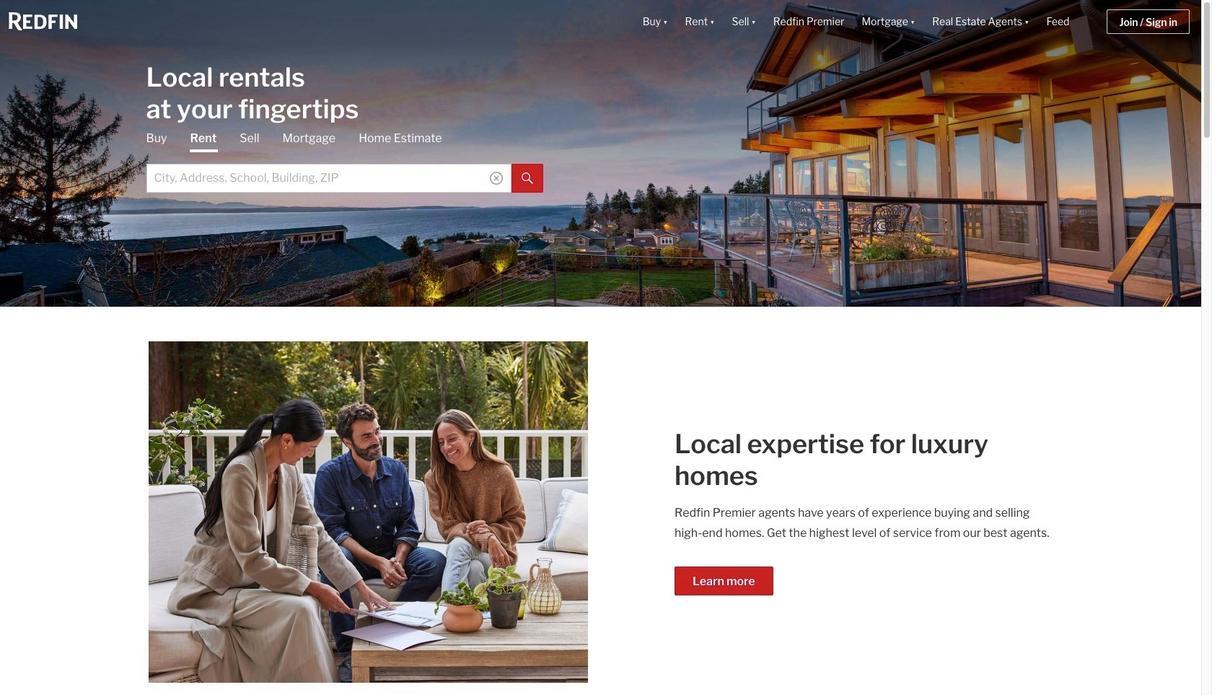 Task type: describe. For each thing, give the bounding box(es) containing it.
search input image
[[490, 171, 503, 184]]



Task type: vqa. For each thing, say whether or not it's contained in the screenshot.
City, Address, School, Building, ZIP Search Box
yes



Task type: locate. For each thing, give the bounding box(es) containing it.
a woman showing a document for a backyard consultation. image
[[149, 341, 589, 682]]

submit search image
[[522, 173, 533, 184]]

tab list
[[146, 130, 543, 192]]

City, Address, School, Building, ZIP search field
[[146, 163, 511, 192]]



